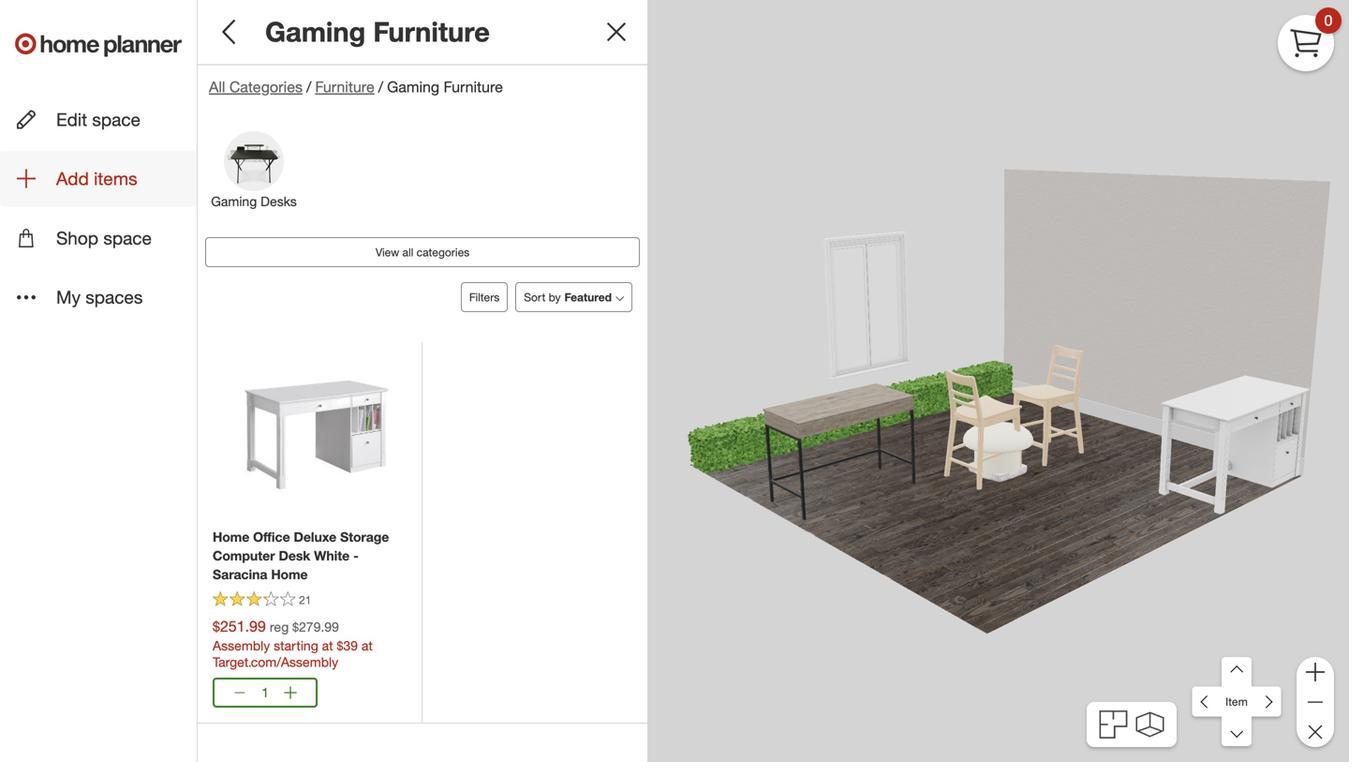 Task type: describe. For each thing, give the bounding box(es) containing it.
1 / from the left
[[307, 78, 312, 96]]

front view button icon image
[[1137, 712, 1165, 737]]

0 button
[[1279, 7, 1342, 71]]

sort by featured
[[524, 290, 612, 304]]

by
[[549, 290, 561, 304]]

office
[[253, 529, 290, 545]]

move asset west by 6" image
[[1222, 716, 1252, 746]]

items
[[94, 168, 137, 189]]

$251.99
[[213, 617, 266, 636]]

move asset south by 6" image
[[1252, 687, 1282, 717]]

home planner landing page image
[[15, 15, 182, 75]]

my spaces button
[[0, 269, 197, 325]]

gaming desks
[[211, 193, 297, 210]]

space for shop space
[[103, 227, 152, 249]]

gaming for gaming furniture
[[265, 15, 366, 48]]

white
[[314, 548, 350, 564]]

21
[[299, 593, 312, 607]]

1 at from the left
[[322, 637, 333, 654]]

gaming for gaming desks
[[211, 193, 257, 210]]

view
[[376, 245, 400, 259]]

0 horizontal spatial home
[[213, 529, 250, 545]]

2 / from the left
[[378, 78, 383, 96]]

edit space
[[56, 109, 141, 130]]

shop
[[56, 227, 98, 249]]

categories
[[230, 78, 303, 96]]

home office deluxe storage computer desk white - saracina home image
[[240, 358, 394, 512]]

categories
[[417, 245, 470, 259]]

my
[[56, 286, 81, 308]]

gaming furniture
[[265, 15, 490, 48]]

filters button
[[461, 282, 508, 312]]

my spaces
[[56, 286, 143, 308]]

computer
[[213, 548, 275, 564]]

all
[[403, 245, 414, 259]]

all categories button
[[209, 76, 303, 98]]

furniture button
[[315, 76, 375, 98]]

storage
[[340, 529, 389, 545]]

$251.99 reg $279.99 assembly starting at $39 at target.com/assembly
[[213, 617, 373, 670]]

2 at from the left
[[362, 637, 373, 654]]

add items button
[[0, 151, 197, 206]]

all
[[209, 78, 225, 96]]

shop space
[[56, 227, 152, 249]]

deluxe
[[294, 529, 337, 545]]



Task type: vqa. For each thing, say whether or not it's contained in the screenshot.
the view
yes



Task type: locate. For each thing, give the bounding box(es) containing it.
1 horizontal spatial /
[[378, 78, 383, 96]]

0 horizontal spatial at
[[322, 637, 333, 654]]

gaming up "furniture" button on the top left of the page
[[265, 15, 366, 48]]

space right edit
[[92, 109, 141, 130]]

desks
[[261, 193, 297, 210]]

home
[[213, 529, 250, 545], [271, 566, 308, 583]]

0 horizontal spatial gaming
[[211, 193, 257, 210]]

gaming down gaming furniture
[[387, 78, 440, 96]]

home down desk
[[271, 566, 308, 583]]

space right shop
[[103, 227, 152, 249]]

sort
[[524, 290, 546, 304]]

target.com/assembly
[[213, 654, 338, 670]]

all categories / furniture / gaming furniture
[[209, 78, 503, 96]]

gaming
[[265, 15, 366, 48], [387, 78, 440, 96], [211, 193, 257, 210]]

view all categories
[[376, 245, 470, 259]]

1 horizontal spatial at
[[362, 637, 373, 654]]

filters
[[469, 290, 500, 304]]

starting
[[274, 637, 318, 654]]

space for edit space
[[92, 109, 141, 130]]

0 vertical spatial home
[[213, 529, 250, 545]]

add items
[[56, 168, 137, 189]]

item
[[1226, 695, 1248, 709]]

/ left "furniture" button on the top left of the page
[[307, 78, 312, 96]]

desk
[[279, 548, 311, 564]]

-
[[353, 548, 359, 564]]

space
[[92, 109, 141, 130], [103, 227, 152, 249]]

2 horizontal spatial gaming
[[387, 78, 440, 96]]

0 vertical spatial gaming
[[265, 15, 366, 48]]

1 horizontal spatial gaming
[[265, 15, 366, 48]]

gaming left desks
[[211, 193, 257, 210]]

0
[[1325, 11, 1333, 30]]

spaces
[[86, 286, 143, 308]]

add
[[56, 168, 89, 189]]

reg
[[270, 619, 289, 635]]

/
[[307, 78, 312, 96], [378, 78, 383, 96]]

edit space button
[[0, 92, 197, 147]]

at
[[322, 637, 333, 654], [362, 637, 373, 654]]

1 vertical spatial space
[[103, 227, 152, 249]]

at left '$39'
[[322, 637, 333, 654]]

0 horizontal spatial /
[[307, 78, 312, 96]]

gaming desks button
[[198, 130, 310, 230]]

shop space button
[[0, 210, 197, 266]]

move asset east by 6" image
[[1222, 657, 1252, 687]]

1 vertical spatial home
[[271, 566, 308, 583]]

saracina
[[213, 566, 268, 583]]

1 vertical spatial gaming
[[387, 78, 440, 96]]

$39
[[337, 637, 358, 654]]

assembly
[[213, 637, 270, 654]]

at right '$39'
[[362, 637, 373, 654]]

/ right "furniture" button on the top left of the page
[[378, 78, 383, 96]]

edit
[[56, 109, 87, 130]]

home up the computer
[[213, 529, 250, 545]]

home office deluxe storage computer desk white - saracina home
[[213, 529, 389, 583]]

gaming desks image
[[224, 131, 284, 191]]

furniture
[[373, 15, 490, 48], [315, 78, 375, 96], [444, 78, 503, 96]]

featured
[[565, 290, 612, 304]]

home office deluxe storage computer desk white - saracina home button
[[213, 528, 407, 584]]

0 vertical spatial space
[[92, 109, 141, 130]]

top view button icon image
[[1100, 711, 1128, 739]]

move asset north by 6" image
[[1193, 687, 1223, 717]]

1 horizontal spatial home
[[271, 566, 308, 583]]

gaming inside button
[[211, 193, 257, 210]]

view all categories button
[[205, 237, 640, 267]]

$279.99
[[293, 619, 339, 635]]

2 vertical spatial gaming
[[211, 193, 257, 210]]



